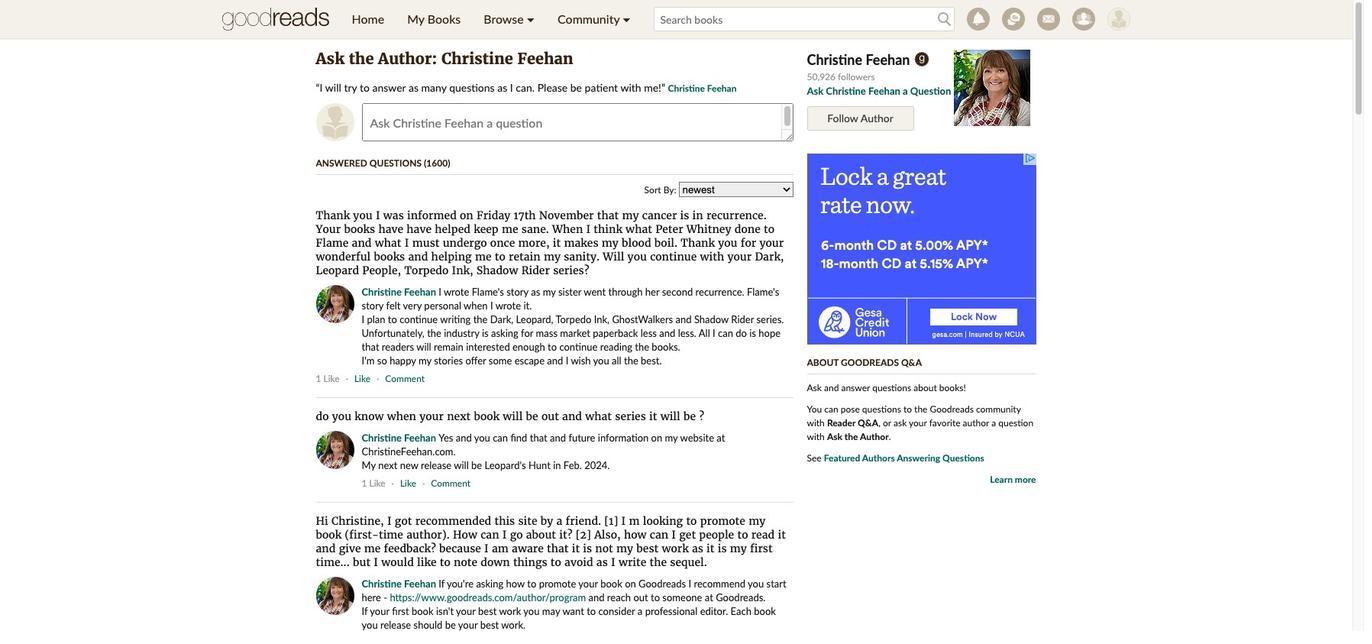 Task type: locate. For each thing, give the bounding box(es) containing it.
website
[[680, 432, 715, 444]]

1 vertical spatial comment
[[431, 478, 471, 489]]

Search books text field
[[654, 7, 955, 31]]

0 vertical spatial work
[[662, 542, 689, 555]]

0 vertical spatial thank
[[316, 209, 350, 222]]

my right retain
[[544, 250, 561, 264]]

feehan inside 50,926 followers ask christine feehan a question
[[869, 85, 901, 97]]

like
[[324, 373, 340, 384], [355, 373, 371, 384], [369, 478, 386, 489], [400, 478, 417, 489], [417, 555, 437, 569]]

christine feehan link for i wrote flame's story as my sister went through her second recurrence. flame's story felt very personal when i wrote it.
[[362, 286, 436, 298]]

dark,
[[755, 250, 784, 264], [490, 313, 514, 326]]

2 flame's from the left
[[747, 286, 780, 298]]

recurrence.
[[707, 209, 767, 222], [696, 286, 745, 298]]

the inside hi christine,  i got recommended this site by a friend.   [1] i m looking to promote my book (first-time author). how can i go about it?   [2] also, how can i get people to read it and give me feedback?   because i am aware that it is not my best work as it is my first time... but i would like to note down things to avoid as i write the sequel.
[[650, 555, 667, 569]]

christine inside "i will try to answer as many questions as i can. please be patient with me!" christine feehan
[[668, 83, 705, 94]]

1 horizontal spatial out
[[634, 591, 649, 604]]

-
[[384, 591, 388, 604]]

books right your
[[344, 222, 375, 236]]

2 horizontal spatial me
[[502, 222, 519, 236]]

feehan inside "i will try to answer as many questions as i can. please be patient with me!" christine feehan
[[707, 83, 737, 94]]

be right please
[[571, 81, 582, 94]]

1 vertical spatial ·
[[392, 478, 394, 489]]

0 horizontal spatial promote
[[539, 578, 576, 590]]

you right will
[[628, 250, 647, 264]]

hi christine,  i got recommended this site by a friend.   [1] i m looking to promote my book (first-time author). how can i go about it?   [2] also, how can i get people to read it and give me feedback?   because i am aware that it is not my best work as it is my first time... but i would like to note down things to avoid as i write the sequel.
[[316, 514, 786, 569]]

books
[[344, 222, 375, 236], [374, 250, 405, 264]]

start
[[767, 578, 787, 590]]

i right but on the left of the page
[[374, 555, 378, 569]]

0 vertical spatial torpedo
[[405, 264, 449, 277]]

do left 'know'
[[316, 410, 329, 423]]

17th
[[514, 209, 536, 222]]

is
[[681, 209, 690, 222], [482, 327, 489, 339], [750, 327, 757, 339], [583, 542, 592, 555], [718, 542, 727, 555]]

0 horizontal spatial work
[[499, 605, 521, 617]]

1 like link for thank you i was informed on friday 17th november that my cancer is in recurrence. your books have have helped keep me sane.  when i think what peter whitney done to flame and what i must undergo once more, it makes my blood boil. thank you for your wonderful books and helping me to retain my sanity.  will you continue with your dark, leopard people, torpedo ink, shadow rider series?
[[316, 373, 344, 384]]

you inside the if you're asking how to promote your book on goodreads i recommend you start here -
[[748, 578, 764, 590]]

book inside the if you're asking how to promote your book on goodreads i recommend you start here -
[[601, 578, 623, 590]]

0 horizontal spatial when
[[387, 410, 416, 423]]

ink, down undergo
[[452, 264, 474, 277]]

best inside hi christine,  i got recommended this site by a friend.   [1] i m looking to promote my book (first-time author). how can i go about it?   [2] also, how can i get people to read it and give me feedback?   because i am aware that it is not my best work as it is my first time... but i would like to note down things to avoid as i write the sequel.
[[637, 542, 659, 555]]

1 horizontal spatial how
[[624, 528, 647, 542]]

0 vertical spatial when
[[464, 300, 488, 312]]

0 horizontal spatial out
[[542, 410, 559, 423]]

professional
[[645, 605, 698, 617]]

0 horizontal spatial at
[[705, 591, 714, 604]]

0 vertical spatial do
[[736, 327, 747, 339]]

that inside thank you i was informed on friday 17th november that my cancer is in recurrence. your books have have helped keep me sane.  when i think what peter whitney done to flame and what i must undergo once more, it makes my blood boil. thank you for your wonderful books and helping me to retain my sanity.  will you continue with your dark, leopard people, torpedo ink, shadow rider series?
[[597, 209, 619, 222]]

torpedo inside thank you i was informed on friday 17th november that my cancer is in recurrence. your books have have helped keep me sane.  when i think what peter whitney done to flame and what i must undergo once more, it makes my blood boil. thank you for your wonderful books and helping me to retain my sanity.  will you continue with your dark, leopard people, torpedo ink, shadow rider series?
[[405, 264, 449, 277]]

a inside https://www.goodreads.com/author/program and reach out to someone at goodreads. if your first book isn't your best work you may want to consider a professional editor. each book you release should be your best work.
[[638, 605, 643, 617]]

christine feehan up followers
[[807, 51, 911, 68]]

menu containing home
[[340, 0, 642, 38]]

thank you i was informed on friday 17th november that my cancer is in recurrence. your books have have helped keep me sane.  when i think what peter whitney done to flame and what i must undergo once more, it makes my blood boil. thank you for your wonderful books and helping me to retain my sanity.  will you continue with your dark, leopard people, torpedo ink, shadow rider series? link
[[316, 209, 784, 277]]

in left feb.
[[553, 459, 561, 471]]

please
[[538, 81, 568, 94]]

recurrence. right 'peter'
[[707, 209, 767, 222]]

shadow inside i wrote flame's story as my sister went through her second recurrence. flame's story felt very personal when i wrote it. i plan to continue writing the dark, leopard, torpedo ink, ghostwalkers and shadow rider series. unfortunately, the industry is asking for mass market paperback less and less. all i can do is hope that readers will remain interested enough to continue reading the books. i'm so happy my stories offer some escape and i wish you all the best.
[[695, 313, 729, 326]]

0 vertical spatial 1 like · like
[[316, 373, 371, 384]]

1 vertical spatial when
[[387, 410, 416, 423]]

things
[[513, 555, 548, 569]]

if inside the if you're asking how to promote your book on goodreads i recommend you start here -
[[439, 578, 445, 590]]

at right website
[[717, 432, 726, 444]]

2 vertical spatial goodreads
[[639, 578, 686, 590]]

comment down happy
[[385, 373, 425, 384]]

the right write
[[650, 555, 667, 569]]

.
[[889, 431, 891, 442]]

work inside hi christine,  i got recommended this site by a friend.   [1] i m looking to promote my book (first-time author). how can i go about it?   [2] also, how can i get people to read it and give me feedback?   because i am aware that it is not my best work as it is my first time... but i would like to note down things to avoid as i write the sequel.
[[662, 542, 689, 555]]

0 vertical spatial questions
[[449, 81, 495, 94]]

as up the recommend at the right of the page
[[692, 542, 704, 555]]

sanity.
[[564, 250, 600, 264]]

0 vertical spatial wrote
[[444, 286, 469, 298]]

0 horizontal spatial questions
[[370, 157, 422, 169]]

0 vertical spatial author
[[861, 112, 894, 125]]

questions up or
[[873, 382, 912, 394]]

in
[[693, 209, 704, 222], [553, 459, 561, 471]]

christine inside 50,926 followers ask christine feehan a question
[[826, 85, 866, 97]]

that up i'm
[[362, 341, 379, 353]]

community ▾ button
[[546, 0, 642, 38]]

asking inside i wrote flame's story as my sister went through her second recurrence. flame's story felt very personal when i wrote it. i plan to continue writing the dark, leopard, torpedo ink, ghostwalkers and shadow rider series. unfortunately, the industry is asking for mass market paperback less and less. all i can do is hope that readers will remain interested enough to continue reading the books. i'm so happy my stories offer some escape and i wish you all the best.
[[491, 327, 519, 339]]

rider down more,
[[522, 264, 550, 277]]

0 horizontal spatial do
[[316, 410, 329, 423]]

want
[[563, 605, 584, 617]]

a right by
[[557, 514, 563, 528]]

0 vertical spatial my
[[407, 11, 425, 26]]

will left remain
[[417, 341, 431, 353]]

1 vertical spatial work
[[499, 605, 521, 617]]

questions for ask
[[873, 382, 912, 394]]

in inside thank you i was informed on friday 17th november that my cancer is in recurrence. your books have have helped keep me sane.  when i think what peter whitney done to flame and what i must undergo once more, it makes my blood boil. thank you for your wonderful books and helping me to retain my sanity.  will you continue with your dark, leopard people, torpedo ink, shadow rider series?
[[693, 209, 704, 222]]

0 horizontal spatial first
[[392, 605, 409, 617]]

goodreads.
[[716, 591, 766, 604]]

1 vertical spatial me
[[475, 250, 492, 264]]

interested
[[466, 341, 510, 353]]

questions for you
[[863, 403, 902, 415]]

2 have from the left
[[407, 222, 432, 236]]

will
[[325, 81, 341, 94], [417, 341, 431, 353], [503, 410, 523, 423], [661, 410, 681, 423], [454, 459, 469, 471]]

i left was
[[376, 209, 380, 222]]

be inside https://www.goodreads.com/author/program and reach out to someone at goodreads. if your first book isn't your best work you may want to consider a professional editor. each book you release should be your best work.
[[445, 619, 456, 631]]

as left many
[[409, 81, 419, 94]]

to down things
[[528, 578, 537, 590]]

0 vertical spatial ·
[[346, 373, 348, 384]]

0 horizontal spatial like link
[[355, 373, 374, 384]]

1 horizontal spatial story
[[507, 286, 529, 298]]

my books
[[407, 11, 461, 26]]

story up it.
[[507, 286, 529, 298]]

for inside i wrote flame's story as my sister went through her second recurrence. flame's story felt very personal when i wrote it. i plan to continue writing the dark, leopard, torpedo ink, ghostwalkers and shadow rider series. unfortunately, the industry is asking for mass market paperback less and less. all i can do is hope that readers will remain interested enough to continue reading the books. i'm so happy my stories offer some escape and i wish you all the best.
[[521, 327, 534, 339]]

1 horizontal spatial me
[[475, 250, 492, 264]]

ask for ask and answer questions about books!
[[807, 382, 822, 394]]

to right done
[[764, 222, 775, 236]]

the inside you can pose questions to the goodreads community with
[[915, 403, 928, 415]]

1 vertical spatial in
[[553, 459, 561, 471]]

0 vertical spatial best
[[637, 542, 659, 555]]

stories
[[434, 355, 463, 367]]

community ▾
[[558, 11, 631, 26]]

0 horizontal spatial torpedo
[[405, 264, 449, 277]]

like inside hi christine,  i got recommended this site by a friend.   [1] i m looking to promote my book (first-time author). how can i go about it?   [2] also, how can i get people to read it and give me feedback?   because i am aware that it is not my best work as it is my first time... but i would like to note down things to avoid as i write the sequel.
[[417, 555, 437, 569]]

work
[[662, 542, 689, 555], [499, 605, 521, 617]]

at up editor.
[[705, 591, 714, 604]]

1 horizontal spatial what
[[586, 410, 612, 423]]

wrote left it.
[[496, 300, 521, 312]]

ask down reader
[[828, 431, 843, 442]]

0 vertical spatial recurrence.
[[707, 209, 767, 222]]

christine feehan for i wrote flame's story as my sister went through her second recurrence. flame's story felt very personal when i wrote it.
[[362, 286, 436, 298]]

1 horizontal spatial dark,
[[755, 250, 784, 264]]

if you're asking how to promote your book on goodreads i recommend you start here -
[[362, 578, 787, 604]]

1 horizontal spatial for
[[741, 236, 757, 250]]

1 horizontal spatial thank
[[681, 236, 715, 250]]

work up work.
[[499, 605, 521, 617]]

have right was
[[407, 222, 432, 236]]

out
[[542, 410, 559, 423], [634, 591, 649, 604]]

be down isn't
[[445, 619, 456, 631]]

christine down followers
[[826, 85, 866, 97]]

1 vertical spatial answer
[[842, 382, 870, 394]]

1 horizontal spatial ▾
[[623, 11, 631, 26]]

and left reach
[[589, 591, 605, 604]]

dark, inside thank you i was informed on friday 17th november that my cancer is in recurrence. your books have have helped keep me sane.  when i think what peter whitney done to flame and what i must undergo once more, it makes my blood boil. thank you for your wonderful books and helping me to retain my sanity.  will you continue with your dark, leopard people, torpedo ink, shadow rider series?
[[755, 250, 784, 264]]

do left hope
[[736, 327, 747, 339]]

when inside i wrote flame's story as my sister went through her second recurrence. flame's story felt very personal when i wrote it. i plan to continue writing the dark, leopard, torpedo ink, ghostwalkers and shadow rider series. unfortunately, the industry is asking for mass market paperback less and less. all i can do is hope that readers will remain interested enough to continue reading the books. i'm so happy my stories offer some escape and i wish you all the best.
[[464, 300, 488, 312]]

1 vertical spatial dark,
[[490, 313, 514, 326]]

how inside the if you're asking how to promote your book on goodreads i recommend you start here -
[[506, 578, 525, 590]]

avoid
[[565, 555, 593, 569]]

can inside yes and you can find that and future information on my website at christinefeehan.com. my next new release will be leopard's hunt in feb. 2024.
[[493, 432, 508, 444]]

i inside the if you're asking how to promote your book on goodreads i recommend you start here -
[[689, 578, 692, 590]]

0 vertical spatial like link
[[355, 373, 374, 384]]

i
[[510, 81, 513, 94], [376, 209, 380, 222], [586, 222, 591, 236], [405, 236, 409, 250], [439, 286, 442, 298], [491, 300, 493, 312], [362, 313, 365, 326], [713, 327, 716, 339], [566, 355, 569, 367], [387, 514, 392, 528], [622, 514, 626, 528], [503, 528, 507, 542], [672, 528, 676, 542], [485, 542, 489, 555], [374, 555, 378, 569], [611, 555, 616, 569], [689, 578, 692, 590]]

my left website
[[665, 432, 678, 444]]

ask the author .
[[828, 431, 891, 442]]

questions inside see featured authors answering questions learn more
[[943, 452, 985, 464]]

2 horizontal spatial what
[[626, 222, 653, 236]]

as left can.
[[498, 81, 508, 94]]

ink, inside thank you i was informed on friday 17th november that my cancer is in recurrence. your books have have helped keep me sane.  when i think what peter whitney done to flame and what i must undergo once more, it makes my blood boil. thank you for your wonderful books and helping me to retain my sanity.  will you continue with your dark, leopard people, torpedo ink, shadow rider series?
[[452, 264, 474, 277]]

1 vertical spatial continue
[[400, 313, 438, 326]]

1 vertical spatial wrote
[[496, 300, 521, 312]]

asking
[[491, 327, 519, 339], [476, 578, 504, 590]]

how right [1]
[[624, 528, 647, 542]]

promote up may
[[539, 578, 576, 590]]

and inside https://www.goodreads.com/author/program and reach out to someone at goodreads. if your first book isn't your best work you may want to consider a professional editor. each book you release should be your best work.
[[589, 591, 605, 604]]

1 vertical spatial release
[[381, 619, 411, 631]]

1 vertical spatial story
[[362, 300, 384, 312]]

i left got
[[387, 514, 392, 528]]

2 horizontal spatial goodreads
[[930, 403, 974, 415]]

your down avoid
[[579, 578, 598, 590]]

1 vertical spatial next
[[378, 459, 398, 471]]

went
[[584, 286, 606, 298]]

1 like · like
[[316, 373, 371, 384], [362, 478, 417, 489]]

authors
[[863, 452, 895, 464]]

ask down 50,926
[[807, 85, 824, 97]]

do
[[736, 327, 747, 339], [316, 410, 329, 423]]

inbox image
[[1037, 8, 1060, 31]]

1 horizontal spatial ink,
[[594, 313, 610, 326]]

be left ? on the bottom of the page
[[684, 410, 696, 423]]

0 vertical spatial in
[[693, 209, 704, 222]]

so
[[377, 355, 387, 367]]

comment link for informed
[[382, 373, 429, 384]]

on inside the if you're asking how to promote your book on goodreads i recommend you start here -
[[625, 578, 636, 590]]

1 horizontal spatial my
[[407, 11, 425, 26]]

christine feehan link up -
[[362, 578, 436, 590]]

like link
[[355, 373, 374, 384], [400, 478, 420, 489]]

your right ask at the bottom right of the page
[[909, 417, 927, 429]]

https://www.goodreads.com/author/program link
[[390, 591, 586, 604]]

1 vertical spatial promote
[[539, 578, 576, 590]]

you down the do you know when your next book will be out and what series it will be ? link
[[474, 432, 490, 444]]

get
[[679, 528, 696, 542]]

1 horizontal spatial goodreads
[[841, 357, 899, 368]]

to right try
[[360, 81, 370, 94]]

ask for ask the author .
[[828, 431, 843, 442]]

https://www.goodreads.com/author/program
[[390, 591, 586, 604]]

friend requests image
[[1073, 8, 1095, 31]]

asking inside the if you're asking how to promote your book on goodreads i recommend you start here -
[[476, 578, 504, 590]]

her
[[646, 286, 660, 298]]

0 vertical spatial 1
[[316, 373, 321, 384]]

how
[[624, 528, 647, 542], [506, 578, 525, 590]]

pose
[[841, 403, 860, 415]]

continue down very
[[400, 313, 438, 326]]

0 horizontal spatial 1 like link
[[316, 373, 344, 384]]

1 vertical spatial out
[[634, 591, 649, 604]]

asking up interested
[[491, 327, 519, 339]]

will right "i
[[325, 81, 341, 94]]

goodreads up ask and answer questions about books!
[[841, 357, 899, 368]]

at
[[717, 432, 726, 444], [705, 591, 714, 604]]

with
[[621, 81, 642, 94], [700, 250, 725, 264], [807, 417, 825, 429], [807, 431, 825, 442]]

1 like · like for thank you i was informed on friday 17th november that my cancer is in recurrence. your books have have helped keep me sane.  when i think what peter whitney done to flame and what i must undergo once more, it makes my blood boil. thank you for your wonderful books and helping me to retain my sanity.  will you continue with your dark, leopard people, torpedo ink, shadow rider series?
[[316, 373, 371, 384]]

that left [2]
[[547, 542, 569, 555]]

0 horizontal spatial wrote
[[444, 286, 469, 298]]

what up future
[[586, 410, 612, 423]]

my left new at the left bottom of page
[[362, 459, 376, 471]]

feehan up please
[[518, 49, 574, 68]]

0 horizontal spatial 1
[[316, 373, 321, 384]]

ask
[[316, 49, 345, 68], [807, 85, 824, 97], [807, 382, 822, 394], [828, 431, 843, 442]]

menu
[[340, 0, 642, 38]]

i left am
[[485, 542, 489, 555]]

out inside https://www.goodreads.com/author/program and reach out to someone at goodreads. if your first book isn't your best work you may want to consider a professional editor. each book you release should be your best work.
[[634, 591, 649, 604]]

next
[[447, 410, 471, 423], [378, 459, 398, 471]]

0 vertical spatial dark,
[[755, 250, 784, 264]]

2 horizontal spatial on
[[652, 432, 663, 444]]

give
[[339, 542, 361, 555]]

rider inside thank you i was informed on friday 17th november that my cancer is in recurrence. your books have have helped keep me sane.  when i think what peter whitney done to flame and what i must undergo once more, it makes my blood boil. thank you for your wonderful books and helping me to retain my sanity.  will you continue with your dark, leopard people, torpedo ink, shadow rider series?
[[522, 264, 550, 277]]

yes
[[439, 432, 453, 444]]

best left work.
[[480, 619, 499, 631]]

1 horizontal spatial have
[[407, 222, 432, 236]]

1 horizontal spatial next
[[447, 410, 471, 423]]

people,
[[362, 264, 401, 277]]

about inside hi christine,  i got recommended this site by a friend.   [1] i m looking to promote my book (first-time author). how can i go about it?   [2] also, how can i get people to read it and give me feedback?   because i am aware that it is not my best work as it is my first time... but i would like to note down things to avoid as i write the sequel.
[[526, 528, 556, 542]]

0 vertical spatial ink,
[[452, 264, 474, 277]]

1 vertical spatial thank
[[681, 236, 715, 250]]

people
[[699, 528, 735, 542]]

less
[[641, 327, 657, 339]]

1 vertical spatial comment link
[[427, 478, 475, 489]]

2 horizontal spatial continue
[[650, 250, 697, 264]]

to up ask at the bottom right of the page
[[904, 403, 912, 415]]

ink,
[[452, 264, 474, 277], [594, 313, 610, 326]]

sort
[[645, 184, 661, 195]]

1 horizontal spatial questions
[[943, 452, 985, 464]]

can inside you can pose questions to the goodreads community with
[[825, 403, 839, 415]]

can.
[[516, 81, 535, 94]]

the down reader q&a
[[845, 431, 859, 442]]

2 vertical spatial questions
[[863, 403, 902, 415]]

questions down the author
[[943, 452, 985, 464]]

notifications image
[[967, 8, 990, 31]]

on inside yes and you can find that and future information on my website at christinefeehan.com. my next new release will be leopard's hunt in feb. 2024.
[[652, 432, 663, 444]]

0 horizontal spatial flame's
[[472, 286, 504, 298]]

0 vertical spatial for
[[741, 236, 757, 250]]

dark, up interested
[[490, 313, 514, 326]]

questions inside you can pose questions to the goodreads community with
[[863, 403, 902, 415]]

helped
[[435, 222, 471, 236]]

my
[[622, 209, 639, 222], [602, 236, 619, 250], [544, 250, 561, 264], [543, 286, 556, 298], [419, 355, 432, 367], [665, 432, 678, 444], [749, 514, 766, 528], [617, 542, 634, 555], [730, 542, 747, 555]]

release
[[421, 459, 452, 471], [381, 619, 411, 631]]

november
[[539, 209, 594, 222]]

to inside you can pose questions to the goodreads community with
[[904, 403, 912, 415]]

work inside https://www.goodreads.com/author/program and reach out to someone at goodreads. if your first book isn't your best work you may want to consider a professional editor. each book you release should be your best work.
[[499, 605, 521, 617]]

answer up pose
[[842, 382, 870, 394]]

feedback?
[[384, 542, 436, 555]]

rider inside i wrote flame's story as my sister went through her second recurrence. flame's story felt very personal when i wrote it. i plan to continue writing the dark, leopard, torpedo ink, ghostwalkers and shadow rider series. unfortunately, the industry is asking for mass market paperback less and less. all i can do is hope that readers will remain interested enough to continue reading the books. i'm so happy my stories offer some escape and i wish you all the best.
[[732, 313, 754, 326]]

comment for informed
[[385, 373, 425, 384]]

work.
[[501, 619, 526, 631]]

1 vertical spatial 1 like · like
[[362, 478, 417, 489]]

it?
[[560, 528, 573, 542]]

with inside thank you i was informed on friday 17th november that my cancer is in recurrence. your books have have helped keep me sane.  when i think what peter whitney done to flame and what i must undergo once more, it makes my blood boil. thank you for your wonderful books and helping me to retain my sanity.  will you continue with your dark, leopard people, torpedo ink, shadow rider series?
[[700, 250, 725, 264]]

next left new at the left bottom of page
[[378, 459, 398, 471]]

to down mass at bottom left
[[548, 341, 557, 353]]

community
[[977, 403, 1021, 415]]

1 vertical spatial shadow
[[695, 313, 729, 326]]

not
[[596, 542, 613, 555]]

best down m
[[637, 542, 659, 555]]

0 horizontal spatial on
[[460, 209, 474, 222]]

helping
[[431, 250, 472, 264]]

patient
[[585, 81, 618, 94]]

next inside yes and you can find that and future information on my website at christinefeehan.com. my next new release will be leopard's hunt in feb. 2024.
[[378, 459, 398, 471]]

that inside yes and you can find that and future information on my website at christinefeehan.com. my next new release will be leopard's hunt in feb. 2024.
[[530, 432, 548, 444]]

best.
[[641, 355, 662, 367]]

books.
[[652, 341, 681, 353]]

christinefeehan.com.
[[362, 445, 456, 458]]

comment link down happy
[[382, 373, 429, 384]]

promote inside the if you're asking how to promote your book on goodreads i recommend you start here -
[[539, 578, 576, 590]]

ask the author: christine feehan
[[316, 49, 574, 68]]

you inside yes and you can find that and future information on my website at christinefeehan.com. my next new release will be leopard's hunt in feb. 2024.
[[474, 432, 490, 444]]

▾ for browse ▾
[[527, 11, 535, 26]]

0 vertical spatial continue
[[650, 250, 697, 264]]

0 horizontal spatial have
[[379, 222, 404, 236]]

0 horizontal spatial comment
[[385, 373, 425, 384]]

will inside yes and you can find that and future information on my website at christinefeehan.com. my next new release will be leopard's hunt in feb. 2024.
[[454, 459, 469, 471]]

the up ', or ask your favorite author a question with'
[[915, 403, 928, 415]]

must
[[412, 236, 440, 250]]

to up professional at bottom
[[651, 591, 660, 604]]

should
[[414, 619, 443, 631]]

featured
[[824, 452, 861, 464]]

reading
[[600, 341, 633, 353]]

0 vertical spatial on
[[460, 209, 474, 222]]

christine feehan link for if you're asking how to promote your book on goodreads i recommend you start here -
[[362, 578, 436, 590]]

2 vertical spatial on
[[625, 578, 636, 590]]

50,926
[[807, 71, 836, 83]]

0 horizontal spatial about
[[526, 528, 556, 542]]

2 ▾ from the left
[[623, 11, 631, 26]]

0 horizontal spatial goodreads
[[639, 578, 686, 590]]

author
[[963, 417, 990, 429]]

browse
[[484, 11, 524, 26]]

christine feehan for yes and you can find that and future information on my website at christinefeehan.com.
[[362, 432, 436, 444]]

ask for ask the author: christine feehan
[[316, 49, 345, 68]]

flame's
[[472, 286, 504, 298], [747, 286, 780, 298]]

1 ▾ from the left
[[527, 11, 535, 26]]

0 horizontal spatial shadow
[[477, 264, 518, 277]]

1 like link for do you know when your next book will be out and what series it will be ?
[[362, 478, 389, 489]]

like link down i'm
[[355, 373, 374, 384]]

author inside 'follow author' button
[[861, 112, 894, 125]]

author down ask christine feehan a question link
[[861, 112, 894, 125]]

i left must
[[405, 236, 409, 250]]

0 horizontal spatial if
[[362, 605, 368, 617]]

asking up the https://www.goodreads.com/author/program at the bottom
[[476, 578, 504, 590]]

is inside thank you i was informed on friday 17th november that my cancer is in recurrence. your books have have helped keep me sane.  when i think what peter whitney done to flame and what i must undergo once more, it makes my blood boil. thank you for your wonderful books and helping me to retain my sanity.  will you continue with your dark, leopard people, torpedo ink, shadow rider series?
[[681, 209, 690, 222]]

series.
[[757, 313, 784, 326]]

release inside yes and you can find that and future information on my website at christinefeehan.com. my next new release will be leopard's hunt in feb. 2024.
[[421, 459, 452, 471]]

book
[[474, 410, 500, 423], [316, 528, 342, 542], [601, 578, 623, 590], [412, 605, 434, 617], [754, 605, 776, 617]]

▾ inside community ▾ popup button
[[623, 11, 631, 26]]

0 vertical spatial answer
[[372, 81, 406, 94]]

0 vertical spatial release
[[421, 459, 452, 471]]

1 vertical spatial if
[[362, 605, 368, 617]]

christine feehan
[[807, 51, 911, 68], [362, 286, 436, 298], [362, 432, 436, 444], [362, 578, 436, 590]]

enough
[[513, 341, 545, 353]]

1 horizontal spatial when
[[464, 300, 488, 312]]

many
[[421, 81, 447, 94]]

christine feehan link for yes and you can find that and future information on my website at christinefeehan.com.
[[362, 432, 436, 444]]

1 horizontal spatial torpedo
[[556, 313, 592, 326]]

▾
[[527, 11, 535, 26], [623, 11, 631, 26]]

comment up recommended
[[431, 478, 471, 489]]

1 for thank you i was informed on friday 17th november that my cancer is in recurrence. your books have have helped keep me sane.  when i think what peter whitney done to flame and what i must undergo once more, it makes my blood boil. thank you for your wonderful books and helping me to retain my sanity.  will you continue with your dark, leopard people, torpedo ink, shadow rider series?
[[316, 373, 321, 384]]

1 vertical spatial ink,
[[594, 313, 610, 326]]

questions left (1600)
[[370, 157, 422, 169]]

0 vertical spatial comment link
[[382, 373, 429, 384]]

thank right boil.
[[681, 236, 715, 250]]

release right new at the left bottom of page
[[421, 459, 452, 471]]

▾ inside browse ▾ 'popup button'
[[527, 11, 535, 26]]

all
[[699, 327, 710, 339]]

i left write
[[611, 555, 616, 569]]

that inside hi christine,  i got recommended this site by a friend.   [1] i m looking to promote my book (first-time author). how can i go about it?   [2] also, how can i get people to read it and give me feedback?   because i am aware that it is not my best work as it is my first time... but i would like to note down things to avoid as i write the sequel.
[[547, 542, 569, 555]]

1 horizontal spatial work
[[662, 542, 689, 555]]

0 horizontal spatial continue
[[400, 313, 438, 326]]

0 vertical spatial if
[[439, 578, 445, 590]]

industry
[[444, 327, 480, 339]]

0 vertical spatial 1 like link
[[316, 373, 344, 384]]

leopard,
[[516, 313, 554, 326]]

·
[[346, 373, 348, 384], [392, 478, 394, 489]]



Task type: describe. For each thing, give the bounding box(es) containing it.
down
[[481, 555, 510, 569]]

will
[[603, 250, 625, 264]]

see
[[807, 452, 822, 464]]

do you know when your next book will be out and what series it will be ? link
[[316, 410, 705, 423]]

book inside hi christine,  i got recommended this site by a friend.   [1] i m looking to promote my book (first-time author). how can i go about it?   [2] also, how can i get people to read it and give me feedback?   because i am aware that it is not my best work as it is my first time... but i would like to note down things to avoid as i write the sequel.
[[316, 528, 342, 542]]

is up the recommend at the right of the page
[[718, 542, 727, 555]]

unfortunately,
[[362, 327, 425, 339]]

· for thank you i was informed on friday 17th november that my cancer is in recurrence. your books have have helped keep me sane.  when i think what peter whitney done to flame and what i must undergo once more, it makes my blood boil. thank you for your wonderful books and helping me to retain my sanity.  will you continue with your dark, leopard people, torpedo ink, shadow rider series?
[[346, 373, 348, 384]]

think
[[594, 222, 623, 236]]

0 horizontal spatial thank
[[316, 209, 350, 222]]

series?
[[553, 264, 590, 277]]

1 vertical spatial author
[[860, 431, 889, 442]]

?
[[699, 410, 705, 423]]

christine down 'know'
[[362, 432, 402, 444]]

christine down browse
[[442, 49, 513, 68]]

here
[[362, 591, 381, 604]]

it inside thank you i was informed on friday 17th november that my cancer is in recurrence. your books have have helped keep me sane.  when i think what peter whitney done to flame and what i must undergo once more, it makes my blood boil. thank you for your wonderful books and helping me to retain my sanity.  will you continue with your dark, leopard people, torpedo ink, shadow rider series?
[[553, 236, 561, 250]]

mass
[[536, 327, 558, 339]]

christine up the felt
[[362, 286, 402, 298]]

try
[[344, 81, 357, 94]]

you right 'peter'
[[718, 236, 738, 250]]

comment link for your
[[427, 478, 475, 489]]

see featured authors answering questions learn more
[[807, 452, 1037, 485]]

my left blood
[[602, 236, 619, 250]]

at inside yes and you can find that and future information on my website at christinefeehan.com. my next new release will be leopard's hunt in feb. 2024.
[[717, 432, 726, 444]]

2 vertical spatial best
[[480, 619, 499, 631]]

you inside i wrote flame's story as my sister went through her second recurrence. flame's story felt very personal when i wrote it. i plan to continue writing the dark, leopard, torpedo ink, ghostwalkers and shadow rider series. unfortunately, the industry is asking for mass market paperback less and less. all i can do is hope that readers will remain interested enough to continue reading the books. i'm so happy my stories offer some escape and i wish you all the best.
[[593, 355, 610, 367]]

your down done
[[728, 250, 752, 264]]

0 vertical spatial about
[[914, 382, 937, 394]]

continue inside thank you i was informed on friday 17th november that my cancer is in recurrence. your books have have helped keep me sane.  when i think what peter whitney done to flame and what i must undergo once more, it makes my blood boil. thank you for your wonderful books and helping me to retain my sanity.  will you continue with your dark, leopard people, torpedo ink, shadow rider series?
[[650, 250, 697, 264]]

to inside the if you're asking how to promote your book on goodreads i recommend you start here -
[[528, 578, 537, 590]]

sister
[[559, 286, 582, 298]]

to left note
[[440, 555, 451, 569]]

home link
[[340, 0, 396, 38]]

0 horizontal spatial what
[[375, 236, 402, 250]]

a inside hi christine,  i got recommended this site by a friend.   [1] i m looking to promote my book (first-time author). how can i go about it?   [2] also, how can i get people to read it and give me feedback?   because i am aware that it is not my best work as it is my first time... but i would like to note down things to avoid as i write the sequel.
[[557, 514, 563, 528]]

if inside https://www.goodreads.com/author/program and reach out to someone at goodreads. if your first book isn't your best work you may want to consider a professional editor. each book you release should be your best work.
[[362, 605, 368, 617]]

to left people
[[687, 514, 697, 528]]

book up leopard's
[[474, 410, 500, 423]]

christine feehan for if you're asking how to promote your book on goodreads i recommend you start here -
[[362, 578, 436, 590]]

remain
[[434, 341, 464, 353]]

you
[[807, 403, 822, 415]]

0 horizontal spatial q&a
[[858, 417, 879, 429]]

2024.
[[585, 459, 610, 471]]

undergo
[[443, 236, 487, 250]]

happy
[[390, 355, 416, 367]]

consider
[[599, 605, 635, 617]]

"i
[[316, 81, 323, 94]]

1 horizontal spatial continue
[[560, 341, 598, 353]]

followers
[[838, 71, 875, 83]]

i left the get
[[672, 528, 676, 542]]

like link for do you know when your next book will be out and what series it will be ?
[[400, 478, 420, 489]]

some
[[489, 355, 512, 367]]

1 horizontal spatial answer
[[842, 382, 870, 394]]

goodreads inside the if you're asking how to promote your book on goodreads i recommend you start here -
[[639, 578, 686, 590]]

is left hope
[[750, 327, 757, 339]]

the up try
[[349, 49, 374, 68]]

i left plan
[[362, 313, 365, 326]]

i left wish
[[566, 355, 569, 367]]

to up unfortunately,
[[388, 313, 397, 326]]

Search for books to add to your shelves search field
[[654, 7, 955, 31]]

yes and you can find that and future information on my website at christinefeehan.com. my next new release will be leopard's hunt in feb. 2024.
[[362, 432, 726, 471]]

i left can.
[[510, 81, 513, 94]]

1 have from the left
[[379, 222, 404, 236]]

second
[[662, 286, 693, 298]]

to left retain
[[495, 250, 506, 264]]

i right all
[[713, 327, 716, 339]]

books!
[[940, 382, 966, 394]]

i'm
[[362, 355, 375, 367]]

my group discussions image
[[1002, 8, 1025, 31]]

(1600)
[[424, 157, 450, 169]]

test dummy image
[[1108, 8, 1131, 31]]

at inside https://www.goodreads.com/author/program and reach out to someone at goodreads. if your first book isn't your best work you may want to consider a professional editor. each book you release should be your best work.
[[705, 591, 714, 604]]

advertisement region
[[807, 154, 1037, 345]]

my right people
[[749, 514, 766, 528]]

felt
[[386, 300, 401, 312]]

in inside yes and you can find that and future information on my website at christinefeehan.com. my next new release will be leopard's hunt in feb. 2024.
[[553, 459, 561, 471]]

because
[[439, 542, 481, 555]]

release inside https://www.goodreads.com/author/program and reach out to someone at goodreads. if your first book isn't your best work you may want to consider a professional editor. each book you release should be your best work.
[[381, 619, 411, 631]]

my inside yes and you can find that and future information on my website at christinefeehan.com. my next new release will be leopard's hunt in feb. 2024.
[[362, 459, 376, 471]]

as right avoid
[[597, 555, 608, 569]]

the up "industry"
[[474, 313, 488, 326]]

you left was
[[353, 209, 373, 222]]

Ask Christine Feehan a question text field
[[362, 103, 794, 141]]

promote inside hi christine,  i got recommended this site by a friend.   [1] i m looking to promote my book (first-time author). how can i go about it?   [2] also, how can i get people to read it and give me feedback?   because i am aware that it is not my best work as it is my first time... but i would like to note down things to avoid as i write the sequel.
[[700, 514, 746, 528]]

how
[[453, 528, 478, 542]]

ask inside 50,926 followers ask christine feehan a question
[[807, 85, 824, 97]]

wonderful
[[316, 250, 371, 264]]

future
[[569, 432, 596, 444]]

that inside i wrote flame's story as my sister went through her second recurrence. flame's story felt very personal when i wrote it. i plan to continue writing the dark, leopard, torpedo ink, ghostwalkers and shadow rider series. unfortunately, the industry is asking for mass market paperback less and less. all i can do is hope that readers will remain interested enough to continue reading the books. i'm so happy my stories offer some escape and i wish you all the best.
[[362, 341, 379, 353]]

will up "find"
[[503, 410, 523, 423]]

with left me!"
[[621, 81, 642, 94]]

it.
[[524, 300, 532, 312]]

home
[[352, 11, 384, 26]]

my left sister on the left
[[543, 286, 556, 298]]

through
[[609, 286, 643, 298]]

follow author
[[828, 112, 894, 125]]

your inside the if you're asking how to promote your book on goodreads i recommend you start here -
[[579, 578, 598, 590]]

, or ask your favorite author a question with
[[807, 417, 1034, 442]]

by:
[[664, 184, 677, 195]]

to right want at the left bottom of the page
[[587, 605, 596, 617]]

be inside yes and you can find that and future information on my website at christinefeehan.com. my next new release will be leopard's hunt in feb. 2024.
[[471, 459, 482, 471]]

editor.
[[700, 605, 728, 617]]

with inside you can pose questions to the goodreads community with
[[807, 417, 825, 429]]

christine up 50,926
[[807, 51, 863, 68]]

is left not
[[583, 542, 592, 555]]

book right each
[[754, 605, 776, 617]]

your right whitney
[[760, 236, 784, 250]]

0 vertical spatial story
[[507, 286, 529, 298]]

learn
[[991, 474, 1013, 485]]

can inside i wrote flame's story as my sister went through her second recurrence. flame's story felt very personal when i wrote it. i plan to continue writing the dark, leopard, torpedo ink, ghostwalkers and shadow rider series. unfortunately, the industry is asking for mass market paperback less and less. all i can do is hope that readers will remain interested enough to continue reading the books. i'm so happy my stories offer some escape and i wish you all the best.
[[718, 327, 734, 339]]

shadow inside thank you i was informed on friday 17th november that my cancer is in recurrence. your books have have helped keep me sane.  when i think what peter whitney done to flame and what i must undergo once more, it makes my blood boil. thank you for your wonderful books and helping me to retain my sanity.  will you continue with your dark, leopard people, torpedo ink, shadow rider series?
[[477, 264, 518, 277]]

the right all
[[624, 355, 639, 367]]

0 vertical spatial goodreads
[[841, 357, 899, 368]]

and up books.
[[660, 327, 676, 339]]

0 vertical spatial questions
[[370, 157, 422, 169]]

your
[[316, 222, 341, 236]]

christine,
[[332, 514, 384, 528]]

dark, inside i wrote flame's story as my sister went through her second recurrence. flame's story felt very personal when i wrote it. i plan to continue writing the dark, leopard, torpedo ink, ghostwalkers and shadow rider series. unfortunately, the industry is asking for mass market paperback less and less. all i can do is hope that readers will remain interested enough to continue reading the books. i'm so happy my stories offer some escape and i wish you all the best.
[[490, 313, 514, 326]]

feehan up very
[[404, 286, 436, 298]]

is up interested
[[482, 327, 489, 339]]

cancer
[[642, 209, 677, 222]]

me inside hi christine,  i got recommended this site by a friend.   [1] i m looking to promote my book (first-time author). how can i go about it?   [2] also, how can i get people to read it and give me feedback?   because i am aware that it is not my best work as it is my first time... but i would like to note down things to avoid as i write the sequel.
[[364, 542, 381, 555]]

information
[[598, 432, 649, 444]]

am
[[492, 542, 509, 555]]

readers
[[382, 341, 414, 353]]

you left may
[[524, 605, 540, 617]]

got
[[395, 514, 412, 528]]

christine feehan link right me!"
[[668, 83, 737, 94]]

a inside 50,926 followers ask christine feehan a question
[[903, 85, 908, 97]]

writing
[[440, 313, 471, 326]]

your down -
[[370, 605, 390, 617]]

how inside hi christine,  i got recommended this site by a friend.   [1] i m looking to promote my book (first-time author). how can i go about it?   [2] also, how can i get people to read it and give me feedback?   because i am aware that it is not my best work as it is my first time... but i would like to note down things to avoid as i write the sequel.
[[624, 528, 647, 542]]

reader
[[828, 417, 856, 429]]

i up personal
[[439, 286, 442, 298]]

a inside ', or ask your favorite author a question with'
[[992, 417, 997, 429]]

0 horizontal spatial answer
[[372, 81, 406, 94]]

escape
[[515, 355, 545, 367]]

with inside ', or ask your favorite author a question with'
[[807, 431, 825, 442]]

but
[[353, 555, 371, 569]]

book up "should"
[[412, 605, 434, 617]]

can right how
[[481, 528, 499, 542]]

1 like · like for do you know when your next book will be out and what series it will be ?
[[362, 478, 417, 489]]

find
[[511, 432, 528, 444]]

and up less.
[[676, 313, 692, 326]]

the down less
[[635, 341, 650, 353]]

i left think
[[586, 222, 591, 236]]

and down about
[[825, 382, 839, 394]]

my right not
[[617, 542, 634, 555]]

offer
[[466, 355, 486, 367]]

more
[[1015, 474, 1037, 485]]

"i will try to answer as many questions as i can. please be patient with me!" christine feehan
[[316, 81, 737, 94]]

do inside i wrote flame's story as my sister went through her second recurrence. flame's story felt very personal when i wrote it. i plan to continue writing the dark, leopard, torpedo ink, ghostwalkers and shadow rider series. unfortunately, the industry is asking for mass market paperback less and less. all i can do is hope that readers will remain interested enough to continue reading the books. i'm so happy my stories offer some escape and i wish you all the best.
[[736, 327, 747, 339]]

christine up -
[[362, 578, 402, 590]]

my up blood
[[622, 209, 639, 222]]

ghostwalkers
[[612, 313, 673, 326]]

question
[[911, 85, 952, 97]]

you're
[[447, 578, 474, 590]]

as inside i wrote flame's story as my sister went through her second recurrence. flame's story felt very personal when i wrote it. i plan to continue writing the dark, leopard, torpedo ink, ghostwalkers and shadow rider series. unfortunately, the industry is asking for mass market paperback less and less. all i can do is hope that readers will remain interested enough to continue reading the books. i'm so happy my stories offer some escape and i wish you all the best.
[[531, 286, 541, 298]]

1 vertical spatial best
[[478, 605, 497, 617]]

feehan up christinefeehan.com.
[[404, 432, 436, 444]]

feb.
[[564, 459, 582, 471]]

you down "here"
[[362, 619, 378, 631]]

i left go
[[503, 528, 507, 542]]

also,
[[595, 528, 621, 542]]

be up "find"
[[526, 410, 538, 423]]

christine feehan link up followers
[[807, 51, 911, 68]]

you left 'know'
[[332, 410, 352, 423]]

to left read
[[738, 528, 748, 542]]

on inside thank you i was informed on friday 17th november that my cancer is in recurrence. your books have have helped keep me sane.  when i think what peter whitney done to flame and what i must undergo once more, it makes my blood boil. thank you for your wonderful books and helping me to retain my sanity.  will you continue with your dark, leopard people, torpedo ink, shadow rider series?
[[460, 209, 474, 222]]

recurrence. inside i wrote flame's story as my sister went through her second recurrence. flame's story felt very personal when i wrote it. i plan to continue writing the dark, leopard, torpedo ink, ghostwalkers and shadow rider series. unfortunately, the industry is asking for mass market paperback less and less. all i can do is hope that readers will remain interested enough to continue reading the books. i'm so happy my stories offer some escape and i wish you all the best.
[[696, 286, 745, 298]]

the up remain
[[427, 327, 442, 339]]

hi christine,  i got recommended this site by a friend.   [1] i m looking to promote my book (first-time author). how can i go about it?   [2] also, how can i get people to read it and give me feedback?   because i am aware that it is not my best work as it is my first time... but i would like to note down things to avoid as i write the sequel. link
[[316, 514, 786, 569]]

0 vertical spatial q&a
[[902, 357, 922, 368]]

and left helping
[[408, 250, 428, 264]]

goodreads inside you can pose questions to the goodreads community with
[[930, 403, 974, 415]]

my inside menu
[[407, 11, 425, 26]]

your down the https://www.goodreads.com/author/program at the bottom
[[458, 619, 478, 631]]

can right m
[[650, 528, 669, 542]]

informed
[[407, 209, 457, 222]]

ink, inside i wrote flame's story as my sister went through her second recurrence. flame's story felt very personal when i wrote it. i plan to continue writing the dark, leopard, torpedo ink, ghostwalkers and shadow rider series. unfortunately, the industry is asking for mass market paperback less and less. all i can do is hope that readers will remain interested enough to continue reading the books. i'm so happy my stories offer some escape and i wish you all the best.
[[594, 313, 610, 326]]

1 vertical spatial books
[[374, 250, 405, 264]]

to left avoid
[[551, 555, 562, 569]]

comment for your
[[431, 478, 471, 489]]

and right "flame" at the left
[[352, 236, 372, 250]]

will inside i wrote flame's story as my sister went through her second recurrence. flame's story felt very personal when i wrote it. i plan to continue writing the dark, leopard, torpedo ink, ghostwalkers and shadow rider series. unfortunately, the industry is asking for mass market paperback less and less. all i can do is hope that readers will remain interested enough to continue reading the books. i'm so happy my stories offer some escape and i wish you all the best.
[[417, 341, 431, 353]]

,
[[879, 417, 881, 429]]

0 vertical spatial books
[[344, 222, 375, 236]]

torpedo inside i wrote flame's story as my sister went through her second recurrence. flame's story felt very personal when i wrote it. i plan to continue writing the dark, leopard, torpedo ink, ghostwalkers and shadow rider series. unfortunately, the industry is asking for mass market paperback less and less. all i can do is hope that readers will remain interested enough to continue reading the books. i'm so happy my stories offer some escape and i wish you all the best.
[[556, 313, 592, 326]]

boil.
[[655, 236, 678, 250]]

answering
[[897, 452, 941, 464]]

u 100x100 image
[[316, 103, 354, 141]]

ask and answer questions about books!
[[807, 382, 966, 394]]

go
[[510, 528, 523, 542]]

50,926 followers ask christine feehan a question
[[807, 71, 952, 97]]

keep
[[474, 222, 499, 236]]

my inside yes and you can find that and future information on my website at christinefeehan.com. my next new release will be leopard's hunt in feb. 2024.
[[665, 432, 678, 444]]

i left it.
[[491, 300, 493, 312]]

0 vertical spatial me
[[502, 222, 519, 236]]

i left m
[[622, 514, 626, 528]]

may
[[542, 605, 560, 617]]

and up future
[[562, 410, 582, 423]]

recurrence. inside thank you i was informed on friday 17th november that my cancer is in recurrence. your books have have helped keep me sane.  when i think what peter whitney done to flame and what i must undergo once more, it makes my blood boil. thank you for your wonderful books and helping me to retain my sanity.  will you continue with your dark, leopard people, torpedo ink, shadow rider series?
[[707, 209, 767, 222]]

1 for do you know when your next book will be out and what series it will be ?
[[362, 478, 367, 489]]

browse ▾
[[484, 11, 535, 26]]

· for do you know when your next book will be out and what series it will be ?
[[392, 478, 394, 489]]

your up "yes"
[[420, 410, 444, 423]]

site
[[518, 514, 538, 528]]

feehan down 'would'
[[404, 578, 436, 590]]

me!"
[[644, 81, 665, 94]]

will left ? on the bottom of the page
[[661, 410, 681, 423]]

first inside hi christine,  i got recommended this site by a friend.   [1] i m looking to promote my book (first-time author). how can i go about it?   [2] also, how can i get people to read it and give me feedback?   because i am aware that it is not my best work as it is my first time... but i would like to note down things to avoid as i write the sequel.
[[750, 542, 773, 555]]

ask
[[894, 417, 907, 429]]

your right isn't
[[456, 605, 476, 617]]

▾ for community ▾
[[623, 11, 631, 26]]

first inside https://www.goodreads.com/author/program and reach out to someone at goodreads. if your first book isn't your best work you may want to consider a professional editor. each book you release should be your best work.
[[392, 605, 409, 617]]

your inside ', or ask your favorite author a question with'
[[909, 417, 927, 429]]

wish
[[571, 355, 591, 367]]

and right "yes"
[[456, 432, 472, 444]]

friday
[[477, 209, 511, 222]]

[1]
[[605, 514, 618, 528]]

my left read
[[730, 542, 747, 555]]

new
[[400, 459, 418, 471]]

and left future
[[550, 432, 566, 444]]

i wrote flame's story as my sister went through her second recurrence. flame's story felt very personal when i wrote it. i plan to continue writing the dark, leopard, torpedo ink, ghostwalkers and shadow rider series. unfortunately, the industry is asking for mass market paperback less and less. all i can do is hope that readers will remain interested enough to continue reading the books. i'm so happy my stories offer some escape and i wish you all the best.
[[362, 286, 784, 367]]

or
[[883, 417, 892, 429]]

and right the escape
[[547, 355, 563, 367]]

my right happy
[[419, 355, 432, 367]]

for inside thank you i was informed on friday 17th november that my cancer is in recurrence. your books have have helped keep me sane.  when i think what peter whitney done to flame and what i must undergo once more, it makes my blood boil. thank you for your wonderful books and helping me to retain my sanity.  will you continue with your dark, leopard people, torpedo ink, shadow rider series?
[[741, 236, 757, 250]]

and inside hi christine,  i got recommended this site by a friend.   [1] i m looking to promote my book (first-time author). how can i go about it?   [2] also, how can i get people to read it and give me feedback?   because i am aware that it is not my best work as it is my first time... but i would like to note down things to avoid as i write the sequel.
[[316, 542, 336, 555]]

paperback
[[593, 327, 638, 339]]

1 flame's from the left
[[472, 286, 504, 298]]

reach
[[607, 591, 631, 604]]

feehan up 50,926 followers ask christine feehan a question
[[866, 51, 911, 68]]

like link for thank you i was informed on friday 17th november that my cancer is in recurrence. your books have have helped keep me sane.  when i think what peter whitney done to flame and what i must undergo once more, it makes my blood boil. thank you for your wonderful books and helping me to retain my sanity.  will you continue with your dark, leopard people, torpedo ink, shadow rider series?
[[355, 373, 374, 384]]



Task type: vqa. For each thing, say whether or not it's contained in the screenshot.
'books' inside ALL BOOKS BY THIS AUTHOR link
no



